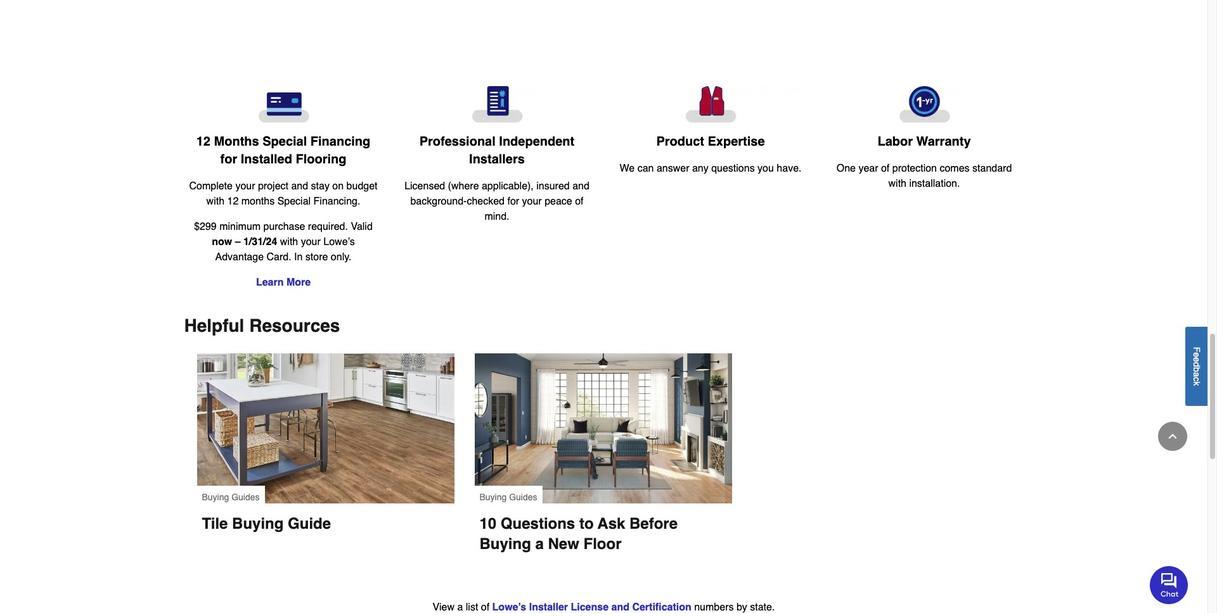 Task type: describe. For each thing, give the bounding box(es) containing it.
answer
[[657, 163, 689, 174]]

with inside "with your lowe's advantage card. in store only."
[[280, 236, 298, 248]]

buying right tile
[[232, 515, 284, 533]]

1/31/24
[[243, 236, 277, 248]]

a blue 1-year labor warranty icon. image
[[828, 86, 1021, 123]]

f e e d b a c k button
[[1185, 327, 1208, 406]]

2 vertical spatial a
[[457, 602, 463, 614]]

product
[[656, 134, 704, 149]]

one year of protection comes standard with installation.
[[837, 163, 1012, 189]]

–
[[235, 236, 241, 248]]

your for lowe's
[[301, 236, 321, 248]]

complete your project and stay on budget with 12 months special financing.
[[189, 181, 378, 207]]

special inside complete your project and stay on budget with 12 months special financing.
[[277, 196, 311, 207]]

k
[[1192, 382, 1202, 386]]

licensed
[[405, 180, 445, 192]]

year
[[859, 163, 878, 174]]

stay
[[311, 181, 330, 192]]

12 months special financing for installed flooring
[[196, 134, 370, 167]]

a lowe's red vest icon. image
[[614, 86, 807, 123]]

by
[[737, 602, 747, 614]]

only.
[[331, 252, 352, 263]]

project
[[258, 181, 288, 192]]

a dark blue background check icon. image
[[400, 86, 594, 123]]

warranty
[[916, 134, 971, 149]]

labor
[[878, 134, 913, 149]]

new
[[548, 536, 579, 553]]

special inside 12 months special financing for installed flooring
[[263, 134, 307, 149]]

with inside complete your project and stay on budget with 12 months special financing.
[[206, 196, 224, 207]]

scroll to top element
[[1158, 422, 1187, 451]]

can
[[638, 163, 654, 174]]

insured
[[536, 180, 570, 192]]

one
[[837, 163, 856, 174]]

installers
[[469, 152, 525, 167]]

10
[[480, 515, 497, 533]]

with inside one year of protection comes standard with installation.
[[888, 178, 907, 189]]

we can answer any questions you have.
[[620, 163, 802, 174]]

guide
[[288, 515, 331, 533]]

d
[[1192, 362, 1202, 367]]

chevron up image
[[1166, 430, 1179, 443]]

financing
[[311, 134, 370, 149]]

professional
[[420, 134, 496, 149]]

f
[[1192, 347, 1202, 352]]

standard
[[973, 163, 1012, 174]]

product expertise
[[656, 134, 765, 149]]

for inside licensed (where applicable), insured and background-checked for your peace of mind.
[[507, 196, 519, 207]]

installer
[[529, 602, 568, 614]]

12 months
[[227, 196, 275, 207]]

1 horizontal spatial lowe's
[[492, 602, 526, 614]]

card.
[[267, 252, 291, 263]]

valid
[[351, 221, 373, 233]]

buying guides for questions
[[480, 492, 537, 503]]

in
[[294, 252, 303, 263]]

certification
[[632, 602, 691, 614]]

to
[[579, 515, 594, 533]]

and inside complete your project and stay on budget with 12 months special financing.
[[291, 181, 308, 192]]

a living room with a white sofa, two blue armchairs, a sisal rug and light hardwood flooring. image
[[475, 354, 732, 504]]

ask
[[598, 515, 625, 533]]

before
[[630, 515, 678, 533]]

independent
[[499, 134, 575, 149]]

and inside licensed (where applicable), insured and background-checked for your peace of mind.
[[573, 180, 589, 192]]

minimum
[[219, 221, 261, 233]]

background-
[[410, 196, 467, 207]]

a video showing how to choose the right tile for your space. image
[[197, 354, 454, 504]]

installation.
[[909, 178, 960, 189]]

(where
[[448, 180, 479, 192]]

buying guides for buying
[[202, 492, 260, 503]]

on
[[332, 181, 344, 192]]

state.
[[750, 602, 775, 614]]

a dark blue credit card icon. image
[[187, 86, 380, 123]]

more
[[286, 277, 311, 288]]

guides for questions
[[509, 492, 537, 503]]



Task type: locate. For each thing, give the bounding box(es) containing it.
your
[[235, 181, 255, 192], [522, 196, 542, 207], [301, 236, 321, 248]]

floor
[[584, 536, 622, 553]]

with
[[888, 178, 907, 189], [206, 196, 224, 207], [280, 236, 298, 248]]

your down the insured on the top of page
[[522, 196, 542, 207]]

budget
[[347, 181, 378, 192]]

1 horizontal spatial and
[[573, 180, 589, 192]]

b
[[1192, 367, 1202, 372]]

1 vertical spatial for
[[507, 196, 519, 207]]

2 guides from the left
[[509, 492, 537, 503]]

1 horizontal spatial for
[[507, 196, 519, 207]]

a inside button
[[1192, 372, 1202, 377]]

0 vertical spatial with
[[888, 178, 907, 189]]

1 vertical spatial of
[[575, 196, 584, 207]]

any
[[692, 163, 709, 174]]

licensed (where applicable), insured and background-checked for your peace of mind.
[[405, 180, 589, 222]]

peace
[[545, 196, 572, 207]]

2 horizontal spatial your
[[522, 196, 542, 207]]

of inside one year of protection comes standard with installation.
[[881, 163, 890, 174]]

1 horizontal spatial your
[[301, 236, 321, 248]]

0 vertical spatial your
[[235, 181, 255, 192]]

a inside 10 questions to ask before buying a new floor
[[535, 536, 544, 553]]

e up b
[[1192, 357, 1202, 362]]

your up 'store' on the left top of page
[[301, 236, 321, 248]]

buying
[[202, 492, 229, 503], [480, 492, 507, 503], [232, 515, 284, 533], [480, 536, 531, 553]]

0 vertical spatial of
[[881, 163, 890, 174]]

0 horizontal spatial lowe's
[[323, 236, 355, 248]]

numbers
[[694, 602, 734, 614]]

complete
[[189, 181, 233, 192]]

lowe's
[[323, 236, 355, 248], [492, 602, 526, 614]]

and right "license"
[[611, 602, 629, 614]]

guides for buying
[[232, 492, 260, 503]]

2 horizontal spatial with
[[888, 178, 907, 189]]

list
[[466, 602, 478, 614]]

of right peace
[[575, 196, 584, 207]]

1 horizontal spatial with
[[280, 236, 298, 248]]

tile
[[202, 515, 228, 533]]

with your lowe's advantage card. in store only.
[[215, 236, 355, 263]]

0 horizontal spatial of
[[481, 602, 490, 614]]

view a list of lowe's installer license and certification numbers by state.
[[433, 602, 775, 614]]

you
[[758, 163, 774, 174]]

protection
[[892, 163, 937, 174]]

learn more link
[[256, 277, 311, 288]]

0 vertical spatial for
[[220, 152, 237, 167]]

2 e from the top
[[1192, 357, 1202, 362]]

0 horizontal spatial and
[[291, 181, 308, 192]]

with down complete
[[206, 196, 224, 207]]

for down months
[[220, 152, 237, 167]]

guides up tile buying guide
[[232, 492, 260, 503]]

your inside licensed (where applicable), insured and background-checked for your peace of mind.
[[522, 196, 542, 207]]

2 vertical spatial with
[[280, 236, 298, 248]]

and
[[573, 180, 589, 192], [291, 181, 308, 192], [611, 602, 629, 614]]

with down purchase at the left top of the page
[[280, 236, 298, 248]]

labor warranty
[[878, 134, 971, 149]]

0 horizontal spatial buying guides
[[202, 492, 260, 503]]

1 vertical spatial with
[[206, 196, 224, 207]]

0 vertical spatial lowe's
[[323, 236, 355, 248]]

1 horizontal spatial a
[[535, 536, 544, 553]]

of right the year
[[881, 163, 890, 174]]

buying guides up 10 on the left of the page
[[480, 492, 537, 503]]

helpful
[[184, 316, 244, 336]]

$299 minimum purchase required. valid now – 1/31/24
[[194, 221, 373, 248]]

10 questions to ask before buying a new floor
[[480, 515, 682, 553]]

tile buying guide
[[202, 515, 331, 533]]

license
[[571, 602, 609, 614]]

buying up tile
[[202, 492, 229, 503]]

a
[[1192, 372, 1202, 377], [535, 536, 544, 553], [457, 602, 463, 614]]

lowe's right list
[[492, 602, 526, 614]]

2 vertical spatial of
[[481, 602, 490, 614]]

a left list
[[457, 602, 463, 614]]

learn
[[256, 277, 284, 288]]

we
[[620, 163, 635, 174]]

lowe's inside "with your lowe's advantage card. in store only."
[[323, 236, 355, 248]]

2 horizontal spatial a
[[1192, 372, 1202, 377]]

for inside 12 months special financing for installed flooring
[[220, 152, 237, 167]]

2 buying guides from the left
[[480, 492, 537, 503]]

buying up 10 on the left of the page
[[480, 492, 507, 503]]

0 horizontal spatial guides
[[232, 492, 260, 503]]

0 horizontal spatial your
[[235, 181, 255, 192]]

your for project
[[235, 181, 255, 192]]

1 guides from the left
[[232, 492, 260, 503]]

questions
[[711, 163, 755, 174]]

for down applicable),
[[507, 196, 519, 207]]

chat invite button image
[[1150, 566, 1189, 605]]

expertise
[[708, 134, 765, 149]]

financing.
[[314, 196, 360, 207]]

now
[[212, 236, 232, 248]]

advantage
[[215, 252, 264, 263]]

1 vertical spatial your
[[522, 196, 542, 207]]

a down questions
[[535, 536, 544, 553]]

12
[[196, 134, 210, 149]]

1 vertical spatial special
[[277, 196, 311, 207]]

1 horizontal spatial of
[[575, 196, 584, 207]]

guides up questions
[[509, 492, 537, 503]]

1 vertical spatial lowe's
[[492, 602, 526, 614]]

1 horizontal spatial guides
[[509, 492, 537, 503]]

special up the installed
[[263, 134, 307, 149]]

0 horizontal spatial for
[[220, 152, 237, 167]]

special down 'project'
[[277, 196, 311, 207]]

2 vertical spatial your
[[301, 236, 321, 248]]

of inside licensed (where applicable), insured and background-checked for your peace of mind.
[[575, 196, 584, 207]]

0 vertical spatial special
[[263, 134, 307, 149]]

purchase
[[263, 221, 305, 233]]

with down protection
[[888, 178, 907, 189]]

installed
[[241, 152, 292, 167]]

c
[[1192, 377, 1202, 382]]

0 vertical spatial a
[[1192, 372, 1202, 377]]

store
[[305, 252, 328, 263]]

mind.
[[485, 211, 509, 222]]

0 horizontal spatial with
[[206, 196, 224, 207]]

buying guides
[[202, 492, 260, 503], [480, 492, 537, 503]]

1 horizontal spatial buying guides
[[480, 492, 537, 503]]

2 horizontal spatial of
[[881, 163, 890, 174]]

buying down 10 on the left of the page
[[480, 536, 531, 553]]

buying guides up tile
[[202, 492, 260, 503]]

lowe's up the only.
[[323, 236, 355, 248]]

of
[[881, 163, 890, 174], [575, 196, 584, 207], [481, 602, 490, 614]]

$299
[[194, 221, 217, 233]]

months
[[214, 134, 259, 149]]

checked
[[467, 196, 505, 207]]

f e e d b a c k
[[1192, 347, 1202, 386]]

required.
[[308, 221, 348, 233]]

e up d
[[1192, 352, 1202, 357]]

flooring
[[296, 152, 346, 167]]

your inside complete your project and stay on budget with 12 months special financing.
[[235, 181, 255, 192]]

lowe's installer license and certification link
[[492, 602, 691, 614]]

your inside "with your lowe's advantage card. in store only."
[[301, 236, 321, 248]]

learn more
[[256, 277, 311, 288]]

view
[[433, 602, 455, 614]]

your up 12 months
[[235, 181, 255, 192]]

comes
[[940, 163, 970, 174]]

and right the insured on the top of page
[[573, 180, 589, 192]]

1 e from the top
[[1192, 352, 1202, 357]]

helpful resources
[[184, 316, 340, 336]]

for
[[220, 152, 237, 167], [507, 196, 519, 207]]

applicable),
[[482, 180, 534, 192]]

and left stay
[[291, 181, 308, 192]]

guides
[[232, 492, 260, 503], [509, 492, 537, 503]]

professional independent installers
[[420, 134, 575, 167]]

1 buying guides from the left
[[202, 492, 260, 503]]

a up k in the bottom of the page
[[1192, 372, 1202, 377]]

2 horizontal spatial and
[[611, 602, 629, 614]]

buying inside 10 questions to ask before buying a new floor
[[480, 536, 531, 553]]

have.
[[777, 163, 802, 174]]

1 vertical spatial a
[[535, 536, 544, 553]]

0 horizontal spatial a
[[457, 602, 463, 614]]

questions
[[501, 515, 575, 533]]

special
[[263, 134, 307, 149], [277, 196, 311, 207]]

resources
[[249, 316, 340, 336]]

of right list
[[481, 602, 490, 614]]



Task type: vqa. For each thing, say whether or not it's contained in the screenshot.
Building Supplies link
no



